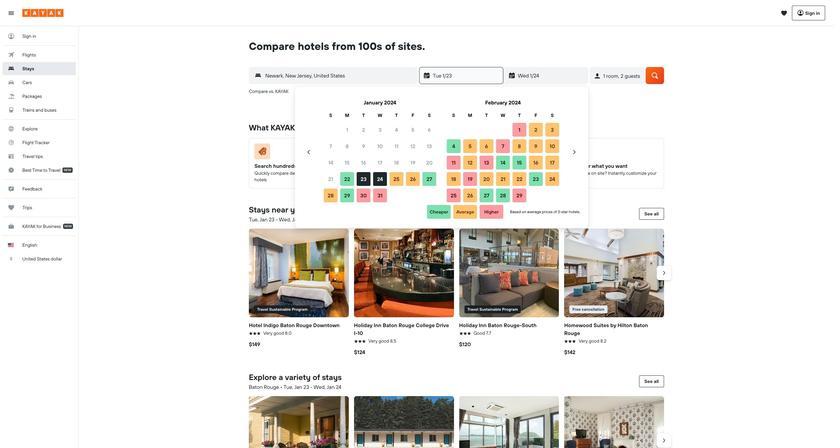 Task type: vqa. For each thing, say whether or not it's contained in the screenshot.
Start date calendar input Use left and right arrow keys to change day. Use up and down arrow keys to change week. tab
no



Task type: locate. For each thing, give the bounding box(es) containing it.
figure
[[255, 144, 341, 162], [360, 144, 446, 162], [465, 144, 551, 162], [570, 144, 656, 162], [249, 229, 349, 318], [459, 229, 559, 318], [564, 229, 664, 318]]

hotel indigo baton rouge downtown element
[[249, 229, 349, 318]]

2 forward image from the top
[[661, 438, 668, 444]]

stays near you carousel region
[[246, 226, 672, 359]]

forward image inside "explore a variety of stays carousel" region
[[661, 438, 668, 444]]

next month image
[[571, 149, 578, 156]]

start date calendar input element
[[303, 95, 581, 204]]

forward image inside stays near you carousel region
[[661, 270, 668, 277]]

grid
[[323, 95, 438, 204], [446, 95, 561, 204]]

1 horizontal spatial grid
[[446, 95, 561, 204]]

bed & breakfast element
[[249, 397, 349, 449]]

forward image
[[661, 270, 668, 277], [661, 438, 668, 444]]

holiday inn baton rouge-south element
[[459, 229, 559, 318]]

explore a variety of stays carousel region
[[246, 394, 672, 449]]

0 horizontal spatial grid
[[323, 95, 438, 204]]

previous month image
[[306, 149, 312, 156]]

1 forward image from the top
[[661, 270, 668, 277]]

holiday inn baton rouge college drive i-10 element
[[354, 229, 454, 318]]

forward image for stays near you carousel region
[[661, 270, 668, 277]]

0 vertical spatial forward image
[[661, 270, 668, 277]]

row
[[323, 112, 438, 119], [446, 112, 561, 119], [323, 122, 438, 138], [446, 122, 561, 138], [323, 138, 438, 155], [446, 138, 561, 155], [323, 155, 438, 171], [446, 155, 561, 171], [323, 171, 438, 187], [446, 171, 561, 187], [323, 187, 438, 204], [446, 187, 561, 204]]

forward image for "explore a variety of stays carousel" region on the bottom of the page
[[661, 438, 668, 444]]

motel element
[[354, 397, 454, 449]]

navigation menu image
[[8, 10, 14, 16]]

None search field
[[239, 53, 674, 107]]

1 vertical spatial forward image
[[661, 438, 668, 444]]

inn element
[[564, 397, 664, 449]]



Task type: describe. For each thing, give the bounding box(es) containing it.
Enter a city, hotel, airport or landmark text field
[[261, 71, 418, 80]]

hotel element
[[459, 397, 559, 449]]

homewood suites by hilton baton rouge element
[[564, 229, 664, 318]]

1 grid from the left
[[323, 95, 438, 204]]

united states (english) image
[[8, 243, 14, 247]]

2 grid from the left
[[446, 95, 561, 204]]



